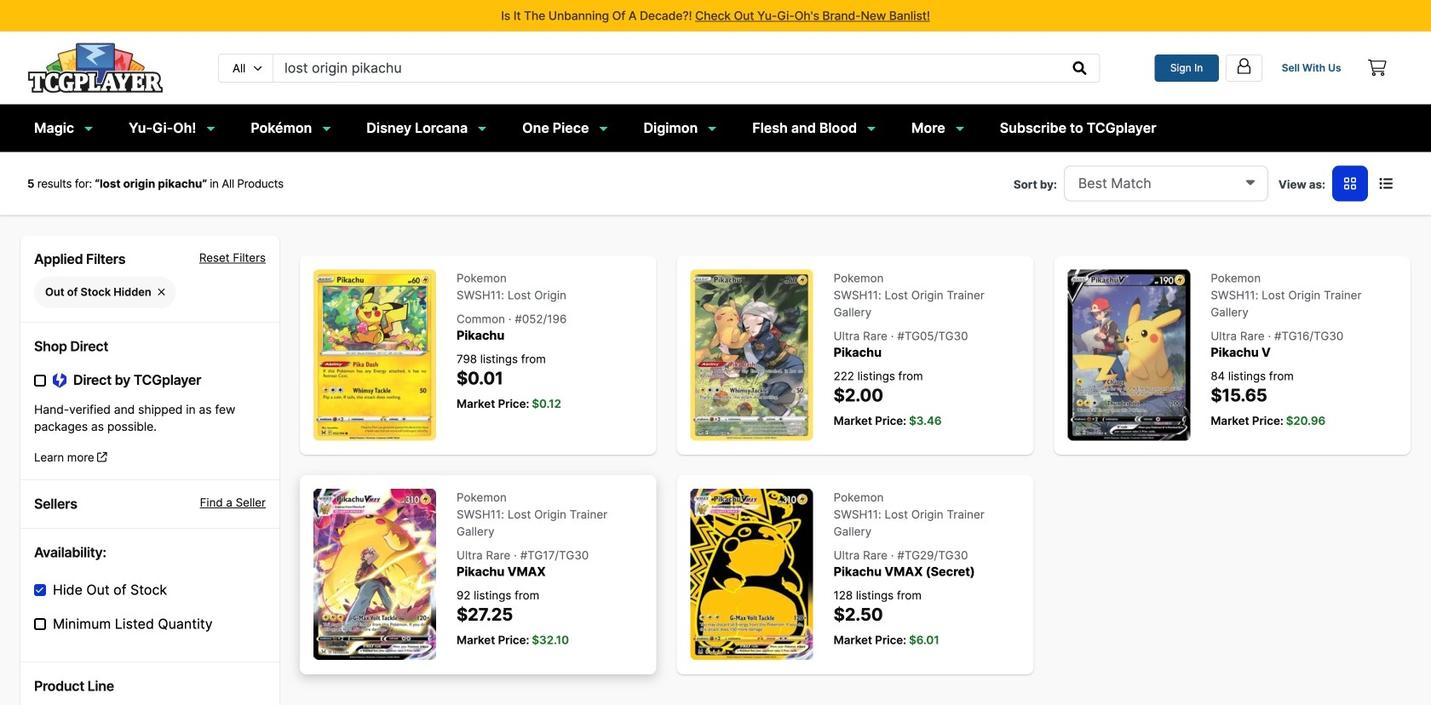 Task type: locate. For each thing, give the bounding box(es) containing it.
view your shopping cart image
[[1368, 60, 1387, 76]]

pikachu image
[[314, 270, 436, 441], [691, 270, 813, 441]]

tcgplayer.com image
[[27, 42, 164, 94]]

submit your search image
[[1073, 61, 1087, 75]]

direct by tcgplayer image
[[53, 372, 66, 389]]

0 horizontal spatial pikachu image
[[314, 270, 436, 441]]

None checkbox
[[34, 375, 46, 387], [34, 618, 46, 630], [34, 375, 46, 387], [34, 618, 46, 630]]

1 horizontal spatial pikachu image
[[691, 270, 813, 441]]

pikachu vmax (secret) image
[[691, 489, 813, 660]]

None checkbox
[[34, 584, 46, 596]]

None field
[[1064, 166, 1268, 202]]

None text field
[[273, 54, 1061, 82]]

pikachu vmax image
[[314, 489, 436, 660]]

pikachu v image
[[1068, 270, 1190, 441]]



Task type: vqa. For each thing, say whether or not it's contained in the screenshot.
'PIKACHU V' image
yes



Task type: describe. For each thing, give the bounding box(es) containing it.
arrow up right from square image
[[97, 452, 107, 463]]

xmark image
[[158, 287, 165, 297]]

check image
[[36, 586, 43, 594]]

a list of results image
[[1379, 177, 1393, 190]]

2 pikachu image from the left
[[691, 270, 813, 441]]

a grid of results image
[[1344, 177, 1356, 190]]

1 pikachu image from the left
[[314, 270, 436, 441]]

user icon image
[[1235, 57, 1253, 75]]

caret down image
[[1246, 175, 1255, 189]]



